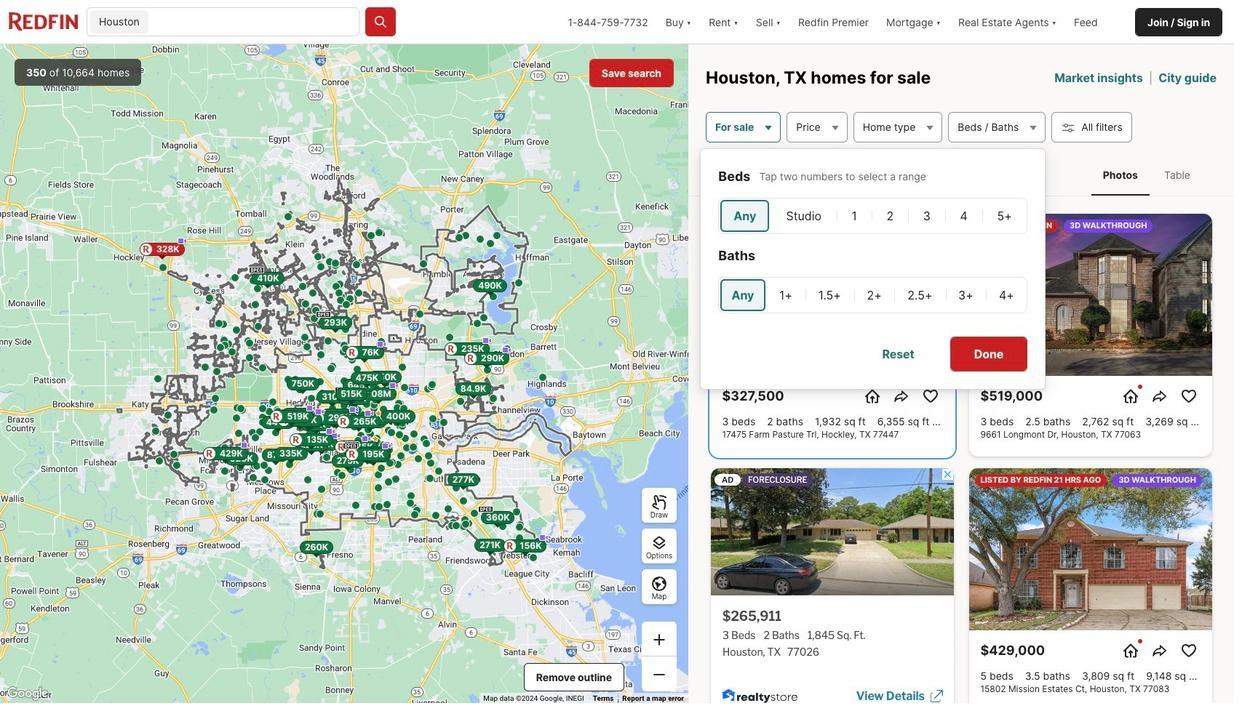 Task type: describe. For each thing, give the bounding box(es) containing it.
number of bedrooms row
[[719, 198, 1028, 234]]

google image
[[4, 685, 52, 704]]

toggle search results photos view tab
[[1092, 157, 1150, 193]]

previous image
[[717, 286, 734, 304]]

add home to favorites image inside checkbox
[[922, 388, 939, 405]]

share home image
[[1151, 388, 1168, 405]]

add home to favorites checkbox for share home image
[[1177, 385, 1201, 408]]

submit search image
[[373, 15, 388, 29]]

schedule a tour image for share home icon to the right
[[1122, 643, 1139, 660]]



Task type: vqa. For each thing, say whether or not it's contained in the screenshot.
"ADD HOME TO FAVORITES" icon related to second Add home to favorites option from the left
yes



Task type: locate. For each thing, give the bounding box(es) containing it.
number of bathrooms row
[[719, 277, 1028, 314]]

schedule a tour image
[[864, 388, 881, 405]]

1 schedule a tour image from the top
[[1122, 388, 1139, 405]]

0 vertical spatial schedule a tour image
[[1122, 388, 1139, 405]]

schedule a tour image
[[1122, 388, 1139, 405], [1122, 643, 1139, 660]]

None search field
[[151, 8, 359, 37]]

add home to favorites image
[[922, 388, 939, 405], [1180, 388, 1198, 405], [1180, 643, 1198, 660]]

1 horizontal spatial share home image
[[1151, 643, 1168, 660]]

ad element
[[711, 469, 954, 704]]

2 add home to favorites checkbox from the top
[[1177, 640, 1201, 663]]

0 vertical spatial add home to favorites checkbox
[[1177, 385, 1201, 408]]

Add home to favorites checkbox
[[919, 385, 942, 408]]

tab list
[[1077, 154, 1217, 196]]

1 vertical spatial schedule a tour image
[[1122, 643, 1139, 660]]

2 schedule a tour image from the top
[[1122, 643, 1139, 660]]

0 horizontal spatial share home image
[[893, 388, 910, 405]]

toggle search results table view tab
[[1153, 157, 1202, 193]]

1 add home to favorites checkbox from the top
[[1177, 385, 1201, 408]]

1 vertical spatial add home to favorites checkbox
[[1177, 640, 1201, 663]]

share home image
[[893, 388, 910, 405], [1151, 643, 1168, 660]]

0 vertical spatial share home image
[[893, 388, 910, 405]]

menu
[[700, 148, 1046, 390]]

cell
[[721, 200, 770, 232], [772, 200, 836, 232], [839, 200, 871, 232], [874, 200, 907, 232], [910, 200, 944, 232], [947, 200, 981, 232], [984, 200, 1026, 232], [721, 279, 765, 311], [768, 279, 804, 311], [807, 279, 853, 311], [856, 279, 893, 311], [896, 279, 944, 311], [947, 279, 985, 311], [988, 279, 1026, 311]]

1 vertical spatial share home image
[[1151, 643, 1168, 660]]

schedule a tour image for share home image
[[1122, 388, 1139, 405]]

advertisement image
[[703, 463, 961, 704]]

next image
[[931, 286, 948, 304]]

map region
[[0, 44, 689, 704]]

Add home to favorites checkbox
[[1177, 385, 1201, 408], [1177, 640, 1201, 663]]

add home to favorites checkbox for share home icon to the right
[[1177, 640, 1201, 663]]



